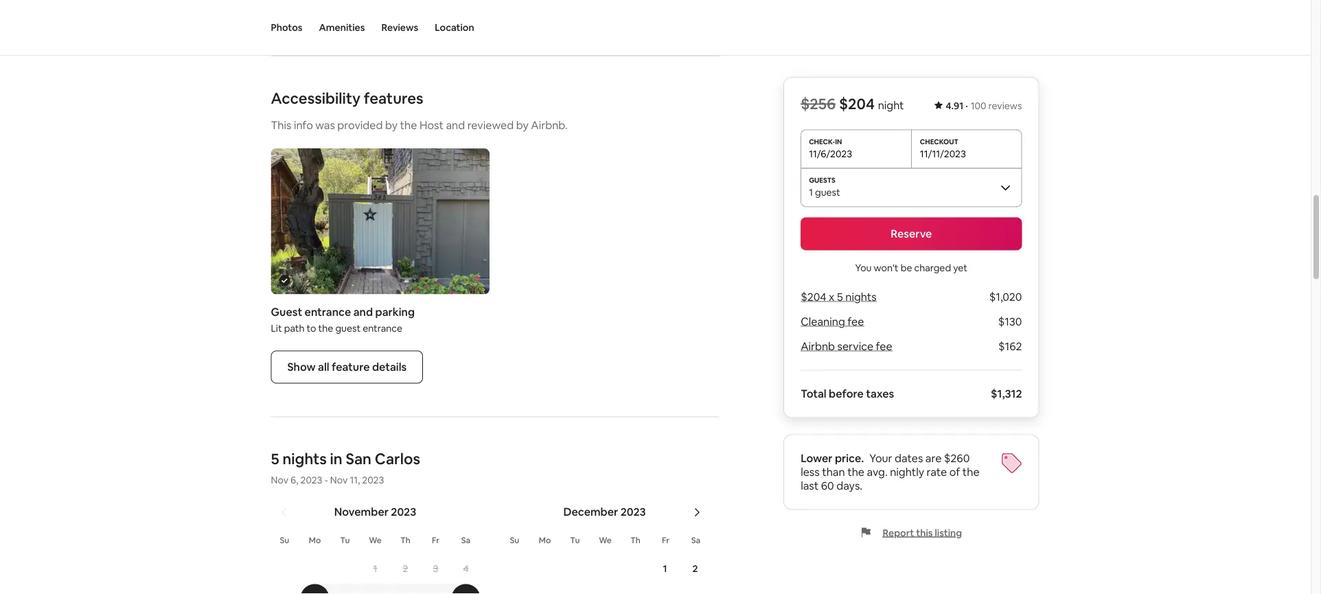 Task type: describe. For each thing, give the bounding box(es) containing it.
nightly
[[890, 465, 925, 479]]

airbnb
[[801, 339, 835, 353]]

0 vertical spatial and
[[446, 118, 465, 132]]

cleaning
[[801, 315, 845, 329]]

2 mo from the left
[[539, 535, 551, 545]]

5 inside 5 nights in san carlos nov 6, 2023 - nov 11, 2023
[[271, 449, 279, 469]]

1 horizontal spatial 5
[[837, 290, 843, 304]]

airbnb service fee button
[[801, 339, 893, 353]]

1 for 1st 1 button from the right
[[663, 562, 667, 575]]

1 inside popup button
[[809, 186, 813, 198]]

airbnb service fee
[[801, 339, 893, 353]]

·
[[966, 100, 968, 112]]

60
[[821, 479, 834, 493]]

2023 right the november
[[391, 505, 416, 519]]

1 guest button
[[801, 168, 1022, 206]]

dates
[[895, 451, 923, 465]]

$256 $204 night
[[801, 94, 904, 114]]

2 tu from the left
[[571, 535, 580, 545]]

than
[[822, 465, 845, 479]]

guest inside guest entrance and parking lit path to the guest entrance
[[335, 322, 361, 334]]

0 horizontal spatial fee
[[848, 315, 864, 329]]

location button
[[435, 0, 474, 55]]

report
[[883, 526, 914, 539]]

parking
[[375, 305, 415, 319]]

the inside guest entrance and parking lit path to the guest entrance
[[318, 322, 333, 334]]

4.91 · 100 reviews
[[946, 100, 1022, 112]]

service
[[838, 339, 874, 353]]

listing
[[935, 526, 962, 539]]

this
[[916, 526, 933, 539]]

charged
[[915, 261, 951, 274]]

november
[[334, 505, 389, 519]]

you won't be charged yet
[[856, 261, 968, 274]]

reviews
[[382, 21, 418, 34]]

11/11/2023
[[920, 147, 966, 160]]

your dates are $260 less than the avg. nightly rate of the last 60 days.
[[801, 451, 980, 493]]

reviewed
[[468, 118, 514, 132]]

0 vertical spatial entrance
[[305, 305, 351, 319]]

all
[[318, 360, 329, 374]]

lower
[[801, 451, 833, 465]]

cleaning fee button
[[801, 315, 864, 329]]

lit
[[271, 322, 282, 334]]

nights inside 5 nights in san carlos nov 6, 2023 - nov 11, 2023
[[283, 449, 327, 469]]

was
[[315, 118, 335, 132]]

reserve button
[[801, 217, 1022, 250]]

2 nov from the left
[[330, 474, 348, 486]]

reserve
[[891, 227, 932, 241]]

feature
[[332, 360, 370, 374]]

san
[[346, 449, 372, 469]]

taxes
[[866, 387, 895, 401]]

details
[[372, 360, 407, 374]]

this
[[271, 118, 292, 132]]

1 2 from the left
[[403, 562, 408, 575]]

provided
[[338, 118, 383, 132]]

you
[[856, 261, 872, 274]]

$162
[[999, 339, 1022, 353]]

carlos
[[375, 449, 420, 469]]

report this listing
[[883, 526, 962, 539]]

5 nights in san carlos nov 6, 2023 - nov 11, 2023
[[271, 449, 420, 486]]

before
[[829, 387, 864, 401]]

amenities
[[319, 21, 365, 34]]

last
[[801, 479, 819, 493]]

rate
[[927, 465, 947, 479]]

-
[[325, 474, 328, 486]]

airbnb.
[[531, 118, 568, 132]]

3
[[433, 562, 439, 575]]

accessibility features region
[[265, 88, 725, 384]]

yet
[[953, 261, 968, 274]]

info
[[294, 118, 313, 132]]

to
[[307, 322, 316, 334]]

night
[[878, 98, 904, 112]]

1 horizontal spatial $204
[[839, 94, 875, 114]]

calendar application
[[254, 490, 1181, 594]]

2023 left -
[[301, 474, 322, 486]]

reviews
[[989, 100, 1022, 112]]

6,
[[291, 474, 298, 486]]

the left 'host'
[[400, 118, 417, 132]]

host
[[420, 118, 444, 132]]

4
[[463, 562, 469, 575]]

the right the of
[[963, 465, 980, 479]]

1 1 button from the left
[[360, 554, 390, 583]]



Task type: vqa. For each thing, say whether or not it's contained in the screenshot.
$1,020 on the right of page
yes



Task type: locate. For each thing, give the bounding box(es) containing it.
avg.
[[867, 465, 888, 479]]

sa
[[461, 535, 471, 545], [692, 535, 701, 545]]

tu down the november
[[340, 535, 350, 545]]

0 vertical spatial $204
[[839, 94, 875, 114]]

fee
[[848, 315, 864, 329], [876, 339, 893, 353]]

5 right the x
[[837, 290, 843, 304]]

3 button
[[421, 554, 451, 583]]

1 horizontal spatial 2 button
[[680, 554, 711, 583]]

0 vertical spatial 5
[[837, 290, 843, 304]]

mo
[[309, 535, 321, 545], [539, 535, 551, 545]]

total
[[801, 387, 827, 401]]

we down the december 2023
[[599, 535, 612, 545]]

4 button
[[451, 554, 481, 583]]

th
[[401, 535, 411, 545], [631, 535, 641, 545]]

2023 right december
[[621, 505, 646, 519]]

1
[[809, 186, 813, 198], [373, 562, 377, 575], [663, 562, 667, 575]]

1 horizontal spatial th
[[631, 535, 641, 545]]

1 horizontal spatial nov
[[330, 474, 348, 486]]

1 horizontal spatial fee
[[876, 339, 893, 353]]

1 vertical spatial entrance
[[363, 322, 402, 334]]

0 horizontal spatial 1 button
[[360, 554, 390, 583]]

nov right -
[[330, 474, 348, 486]]

your
[[870, 451, 893, 465]]

1 horizontal spatial su
[[510, 535, 520, 545]]

$256
[[801, 94, 836, 114]]

lower price.
[[801, 451, 864, 465]]

1 horizontal spatial entrance
[[363, 322, 402, 334]]

nights up 6,
[[283, 449, 327, 469]]

the left avg.
[[848, 465, 865, 479]]

won't
[[874, 261, 899, 274]]

2 we from the left
[[599, 535, 612, 545]]

2 fr from the left
[[662, 535, 670, 545]]

december
[[563, 505, 618, 519]]

november 2023
[[334, 505, 416, 519]]

show all feature details
[[287, 360, 407, 374]]

0 vertical spatial fee
[[848, 315, 864, 329]]

1 guest
[[809, 186, 841, 198]]

$260
[[944, 451, 970, 465]]

2 2 from the left
[[693, 562, 698, 575]]

0 horizontal spatial entrance
[[305, 305, 351, 319]]

1 vertical spatial $204
[[801, 290, 827, 304]]

1 we from the left
[[369, 535, 382, 545]]

less
[[801, 465, 820, 479]]

report this listing button
[[861, 526, 962, 539]]

1 horizontal spatial guest
[[815, 186, 841, 198]]

by left airbnb. on the left of the page
[[516, 118, 529, 132]]

0 horizontal spatial 1
[[373, 562, 377, 575]]

guest right to
[[335, 322, 361, 334]]

1 2 button from the left
[[390, 554, 421, 583]]

by
[[385, 118, 398, 132], [516, 118, 529, 132]]

photos
[[271, 21, 303, 34]]

by down features
[[385, 118, 398, 132]]

price.
[[835, 451, 864, 465]]

0 horizontal spatial sa
[[461, 535, 471, 545]]

cleaning fee
[[801, 315, 864, 329]]

0 horizontal spatial nights
[[283, 449, 327, 469]]

1 vertical spatial and
[[354, 305, 373, 319]]

1 horizontal spatial 1
[[663, 562, 667, 575]]

2 sa from the left
[[692, 535, 701, 545]]

total before taxes
[[801, 387, 895, 401]]

2 2 button from the left
[[680, 554, 711, 583]]

2 by from the left
[[516, 118, 529, 132]]

0 horizontal spatial mo
[[309, 535, 321, 545]]

in
[[330, 449, 343, 469]]

2023 right the 11,
[[362, 474, 384, 486]]

$204
[[839, 94, 875, 114], [801, 290, 827, 304]]

$1,020
[[990, 290, 1022, 304]]

we down november 2023
[[369, 535, 382, 545]]

su
[[280, 535, 289, 545], [510, 535, 520, 545]]

1 horizontal spatial tu
[[571, 535, 580, 545]]

1 horizontal spatial nights
[[846, 290, 877, 304]]

2 button
[[390, 554, 421, 583], [680, 554, 711, 583]]

1 horizontal spatial 1 button
[[650, 554, 680, 583]]

5 left in
[[271, 449, 279, 469]]

accessibility features
[[271, 88, 424, 108]]

0 horizontal spatial 5
[[271, 449, 279, 469]]

0 horizontal spatial 2
[[403, 562, 408, 575]]

0 horizontal spatial $204
[[801, 290, 827, 304]]

1 mo from the left
[[309, 535, 321, 545]]

december 2023
[[563, 505, 646, 519]]

1 tu from the left
[[340, 535, 350, 545]]

0 horizontal spatial fr
[[432, 535, 440, 545]]

1 sa from the left
[[461, 535, 471, 545]]

show
[[287, 360, 316, 374]]

entrance down parking in the bottom left of the page
[[363, 322, 402, 334]]

path
[[284, 322, 305, 334]]

1 vertical spatial guest
[[335, 322, 361, 334]]

2 horizontal spatial 1
[[809, 186, 813, 198]]

photos button
[[271, 0, 303, 55]]

nov
[[271, 474, 288, 486], [330, 474, 348, 486]]

$204 left the x
[[801, 290, 827, 304]]

2 su from the left
[[510, 535, 520, 545]]

fee right service
[[876, 339, 893, 353]]

amenities button
[[319, 0, 365, 55]]

1 su from the left
[[280, 535, 289, 545]]

100
[[971, 100, 987, 112]]

$130
[[998, 315, 1022, 329]]

0 horizontal spatial tu
[[340, 535, 350, 545]]

0 horizontal spatial guest
[[335, 322, 361, 334]]

$204 x 5 nights
[[801, 290, 877, 304]]

x
[[829, 290, 835, 304]]

days.
[[837, 479, 863, 493]]

fee up service
[[848, 315, 864, 329]]

2 1 button from the left
[[650, 554, 680, 583]]

1 vertical spatial fee
[[876, 339, 893, 353]]

1 horizontal spatial 2
[[693, 562, 698, 575]]

1 button
[[360, 554, 390, 583], [650, 554, 680, 583]]

1 horizontal spatial fr
[[662, 535, 670, 545]]

of
[[950, 465, 960, 479]]

0 horizontal spatial by
[[385, 118, 398, 132]]

1 for second 1 button from the right
[[373, 562, 377, 575]]

th down november 2023
[[401, 535, 411, 545]]

2 th from the left
[[631, 535, 641, 545]]

1 th from the left
[[401, 535, 411, 545]]

2023
[[301, 474, 322, 486], [362, 474, 384, 486], [391, 505, 416, 519], [621, 505, 646, 519]]

reviews button
[[382, 0, 418, 55]]

be
[[901, 261, 912, 274]]

guest inside popup button
[[815, 186, 841, 198]]

1 by from the left
[[385, 118, 398, 132]]

0 horizontal spatial 2 button
[[390, 554, 421, 583]]

1 fr from the left
[[432, 535, 440, 545]]

and left parking in the bottom left of the page
[[354, 305, 373, 319]]

0 horizontal spatial th
[[401, 535, 411, 545]]

tu down december
[[571, 535, 580, 545]]

0 horizontal spatial and
[[354, 305, 373, 319]]

nights right the x
[[846, 290, 877, 304]]

accessibility
[[271, 88, 361, 108]]

location
[[435, 21, 474, 34]]

are
[[926, 451, 942, 465]]

guest entrance and parking lit path to the guest entrance
[[271, 305, 415, 334]]

this info was provided by the host and reviewed by airbnb.
[[271, 118, 568, 132]]

$204 x 5 nights button
[[801, 290, 877, 304]]

1 nov from the left
[[271, 474, 288, 486]]

and right 'host'
[[446, 118, 465, 132]]

1 horizontal spatial we
[[599, 535, 612, 545]]

11,
[[350, 474, 360, 486]]

0 vertical spatial nights
[[846, 290, 877, 304]]

1 horizontal spatial by
[[516, 118, 529, 132]]

$204 left night
[[839, 94, 875, 114]]

nov left 6,
[[271, 474, 288, 486]]

lit path to the guest entrance, verified image image
[[271, 148, 490, 294], [271, 148, 490, 294]]

1 vertical spatial 5
[[271, 449, 279, 469]]

the
[[400, 118, 417, 132], [318, 322, 333, 334], [848, 465, 865, 479], [963, 465, 980, 479]]

5
[[837, 290, 843, 304], [271, 449, 279, 469]]

0 horizontal spatial su
[[280, 535, 289, 545]]

guest down 11/6/2023
[[815, 186, 841, 198]]

guest
[[271, 305, 302, 319]]

th down the december 2023
[[631, 535, 641, 545]]

features
[[364, 88, 424, 108]]

1 horizontal spatial sa
[[692, 535, 701, 545]]

$1,312
[[991, 387, 1022, 401]]

1 horizontal spatial and
[[446, 118, 465, 132]]

0 horizontal spatial nov
[[271, 474, 288, 486]]

the right to
[[318, 322, 333, 334]]

2
[[403, 562, 408, 575], [693, 562, 698, 575]]

0 vertical spatial guest
[[815, 186, 841, 198]]

0 horizontal spatial we
[[369, 535, 382, 545]]

1 horizontal spatial mo
[[539, 535, 551, 545]]

entrance up to
[[305, 305, 351, 319]]

show all feature details button
[[271, 351, 423, 384]]

1 vertical spatial nights
[[283, 449, 327, 469]]

and inside guest entrance and parking lit path to the guest entrance
[[354, 305, 373, 319]]

4.91
[[946, 100, 964, 112]]

11/6/2023
[[809, 147, 852, 160]]



